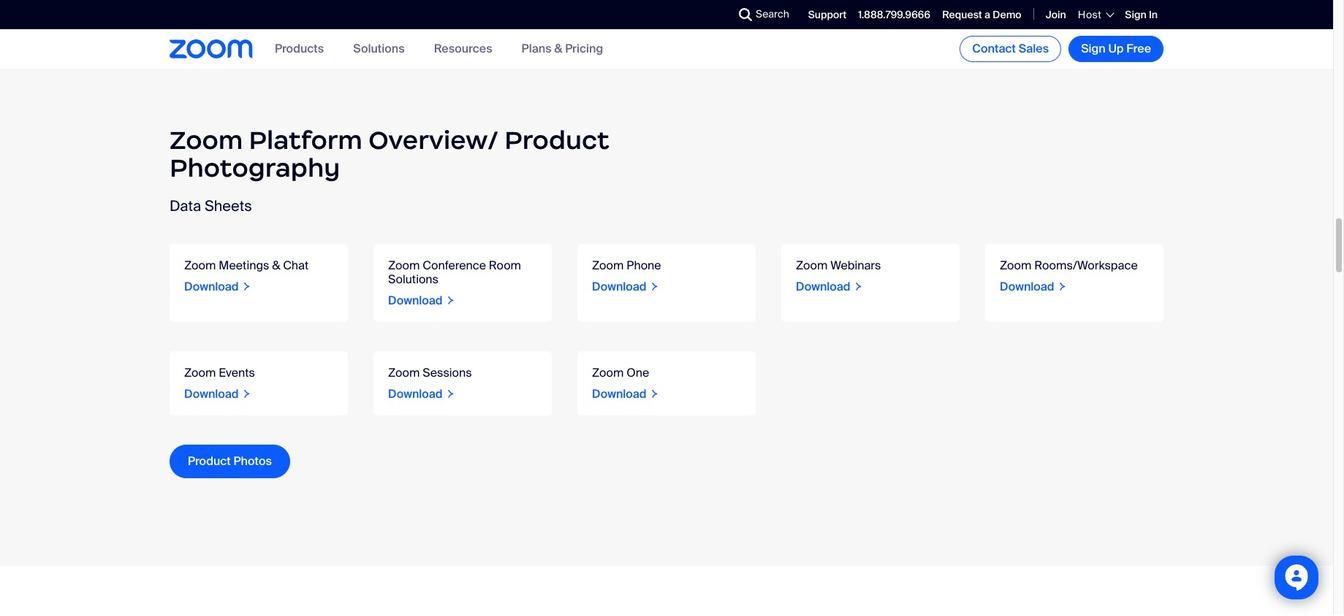 Task type: locate. For each thing, give the bounding box(es) containing it.
solutions button
[[353, 41, 405, 57]]

zoom inside zoom sessions download
[[388, 365, 420, 381]]

zoom for zoom platform overview/ product photography
[[170, 124, 243, 156]]

download down meetings
[[184, 279, 239, 294]]

download inside zoom rooms/workspace download
[[1000, 279, 1054, 294]]

sales
[[1019, 41, 1049, 56]]

zoom logo image
[[170, 40, 253, 58]]

0 vertical spatial solutions
[[353, 41, 405, 57]]

& right plans
[[554, 41, 562, 57]]

product photos
[[188, 454, 272, 469]]

zoom inside zoom one download
[[592, 365, 624, 381]]

product
[[504, 124, 609, 156], [188, 454, 231, 469]]

1 horizontal spatial sign
[[1125, 8, 1146, 21]]

zoom inside zoom conference room solutions download
[[388, 258, 420, 273]]

1 vertical spatial sign
[[1081, 41, 1106, 56]]

join link
[[1046, 8, 1066, 21]]

zoom up data sheets
[[170, 124, 243, 156]]

one
[[626, 365, 649, 381]]

None search field
[[686, 3, 743, 26]]

zoom webinars download
[[796, 258, 881, 294]]

zoom left phone in the left top of the page
[[592, 258, 624, 273]]

1 vertical spatial &
[[272, 258, 280, 273]]

zoom left sessions
[[388, 365, 420, 381]]

sign left in
[[1125, 8, 1146, 21]]

0 horizontal spatial sign
[[1081, 41, 1106, 56]]

download inside zoom conference room solutions download
[[388, 293, 443, 308]]

zoom left "webinars" in the top right of the page
[[796, 258, 828, 273]]

1 vertical spatial solutions
[[388, 272, 439, 287]]

sign in link
[[1125, 8, 1158, 21]]

download down the conference
[[388, 293, 443, 308]]

download inside zoom phone download
[[592, 279, 647, 294]]

zoom inside zoom rooms/workspace download
[[1000, 258, 1032, 273]]

download down phone in the left top of the page
[[592, 279, 647, 294]]

download inside zoom events download
[[184, 386, 239, 402]]

zoom
[[170, 124, 243, 156], [184, 258, 216, 273], [388, 258, 420, 273], [592, 258, 624, 273], [796, 258, 828, 273], [1000, 258, 1032, 273], [184, 365, 216, 381], [388, 365, 420, 381], [592, 365, 624, 381]]

zoom left events
[[184, 365, 216, 381]]

chat
[[283, 258, 309, 273]]

zoom left the conference
[[388, 258, 420, 273]]

zoom left "one"
[[592, 365, 624, 381]]

zoom inside the zoom platform overview/ product photography
[[170, 124, 243, 156]]

sign up free
[[1081, 41, 1151, 56]]

contact
[[972, 41, 1016, 56]]

1 vertical spatial product
[[188, 454, 231, 469]]

download down events
[[184, 386, 239, 402]]

data sheets
[[170, 196, 252, 215]]

sign left "up"
[[1081, 41, 1106, 56]]

0 vertical spatial sign
[[1125, 8, 1146, 21]]

demo
[[993, 8, 1021, 21]]

download down "webinars" in the top right of the page
[[796, 279, 850, 294]]

zoom left rooms/workspace
[[1000, 258, 1032, 273]]

zoom inside zoom events download
[[184, 365, 216, 381]]

zoom for zoom events download
[[184, 365, 216, 381]]

product photos link
[[170, 445, 290, 479]]

1.888.799.9666
[[858, 8, 930, 21]]

download inside zoom one download
[[592, 386, 647, 402]]

zoom inside zoom meetings & chat download
[[184, 258, 216, 273]]

zoom meetings & chat download
[[184, 258, 309, 294]]

sign inside "link"
[[1081, 41, 1106, 56]]

resources
[[434, 41, 492, 57]]

zoom left meetings
[[184, 258, 216, 273]]

search image
[[739, 8, 752, 21], [739, 8, 752, 21]]

download down sessions
[[388, 386, 443, 402]]

1 horizontal spatial product
[[504, 124, 609, 156]]

0 vertical spatial product
[[504, 124, 609, 156]]

zoom inside zoom phone download
[[592, 258, 624, 273]]

download down rooms/workspace
[[1000, 279, 1054, 294]]

1 horizontal spatial &
[[554, 41, 562, 57]]

join
[[1046, 8, 1066, 21]]

up
[[1108, 41, 1124, 56]]

webinars
[[830, 258, 881, 273]]

zoom for zoom rooms/workspace download
[[1000, 258, 1032, 273]]

&
[[554, 41, 562, 57], [272, 258, 280, 273]]

resources button
[[434, 41, 492, 57]]

zoom phone download
[[592, 258, 661, 294]]

support
[[808, 8, 847, 21]]

plans & pricing
[[522, 41, 603, 57]]

zoom one download
[[592, 365, 649, 402]]

download
[[184, 279, 239, 294], [592, 279, 647, 294], [796, 279, 850, 294], [1000, 279, 1054, 294], [388, 293, 443, 308], [184, 386, 239, 402], [388, 386, 443, 402], [592, 386, 647, 402]]

download down "one"
[[592, 386, 647, 402]]

0 horizontal spatial product
[[188, 454, 231, 469]]

free
[[1126, 41, 1151, 56]]

sign
[[1125, 8, 1146, 21], [1081, 41, 1106, 56]]

plans & pricing link
[[522, 41, 603, 57]]

download inside zoom webinars download
[[796, 279, 850, 294]]

download inside zoom sessions download
[[388, 386, 443, 402]]

0 horizontal spatial &
[[272, 258, 280, 273]]

zoom inside zoom webinars download
[[796, 258, 828, 273]]

zoom for zoom webinars download
[[796, 258, 828, 273]]

& left chat
[[272, 258, 280, 273]]

sessions
[[423, 365, 472, 381]]

solutions
[[353, 41, 405, 57], [388, 272, 439, 287]]

in
[[1149, 8, 1158, 21]]



Task type: vqa. For each thing, say whether or not it's contained in the screenshot.
Products
yes



Task type: describe. For each thing, give the bounding box(es) containing it.
contact sales
[[972, 41, 1049, 56]]

photography
[[170, 152, 340, 184]]

zoom for zoom phone download
[[592, 258, 624, 273]]

product inside the zoom platform overview/ product photography
[[504, 124, 609, 156]]

& inside zoom meetings & chat download
[[272, 258, 280, 273]]

zoom platform overview/ product photography
[[170, 124, 609, 184]]

sign in
[[1125, 8, 1158, 21]]

plans
[[522, 41, 552, 57]]

request
[[942, 8, 982, 21]]

host button
[[1078, 8, 1113, 21]]

product inside "link"
[[188, 454, 231, 469]]

support link
[[808, 8, 847, 21]]

search
[[756, 7, 789, 20]]

sheets
[[205, 196, 252, 215]]

products button
[[275, 41, 324, 57]]

meetings
[[219, 258, 269, 273]]

zoom for zoom sessions download
[[388, 365, 420, 381]]

pricing
[[565, 41, 603, 57]]

zoom events download
[[184, 365, 255, 402]]

conference
[[423, 258, 486, 273]]

zoom for zoom one download
[[592, 365, 624, 381]]

download for zoom events download
[[184, 386, 239, 402]]

zoom for zoom conference room solutions download
[[388, 258, 420, 273]]

products
[[275, 41, 324, 57]]

sign up free link
[[1069, 36, 1164, 62]]

request a demo
[[942, 8, 1021, 21]]

download for zoom webinars download
[[796, 279, 850, 294]]

host
[[1078, 8, 1102, 21]]

events
[[219, 365, 255, 381]]

1.888.799.9666 link
[[858, 8, 930, 21]]

phone
[[626, 258, 661, 273]]

a
[[985, 8, 990, 21]]

zoom sessions download
[[388, 365, 475, 402]]

solutions inside zoom conference room solutions download
[[388, 272, 439, 287]]

0 vertical spatial &
[[554, 41, 562, 57]]

download inside zoom meetings & chat download
[[184, 279, 239, 294]]

download for zoom sessions download
[[388, 386, 443, 402]]

download for zoom one download
[[592, 386, 647, 402]]

zoom rooms/workspace download
[[1000, 258, 1138, 294]]

download for zoom phone download
[[592, 279, 647, 294]]

request a demo link
[[942, 8, 1021, 21]]

zoom for zoom meetings & chat download
[[184, 258, 216, 273]]

download for zoom rooms/workspace download
[[1000, 279, 1054, 294]]

zoom conference room solutions download
[[388, 258, 521, 308]]

contact sales link
[[960, 36, 1061, 62]]

overview/
[[368, 124, 498, 156]]

room
[[489, 258, 521, 273]]

rooms/workspace
[[1034, 258, 1138, 273]]

sign for sign in
[[1125, 8, 1146, 21]]

data
[[170, 196, 201, 215]]

platform
[[249, 124, 362, 156]]

sign for sign up free
[[1081, 41, 1106, 56]]

photos
[[233, 454, 272, 469]]



